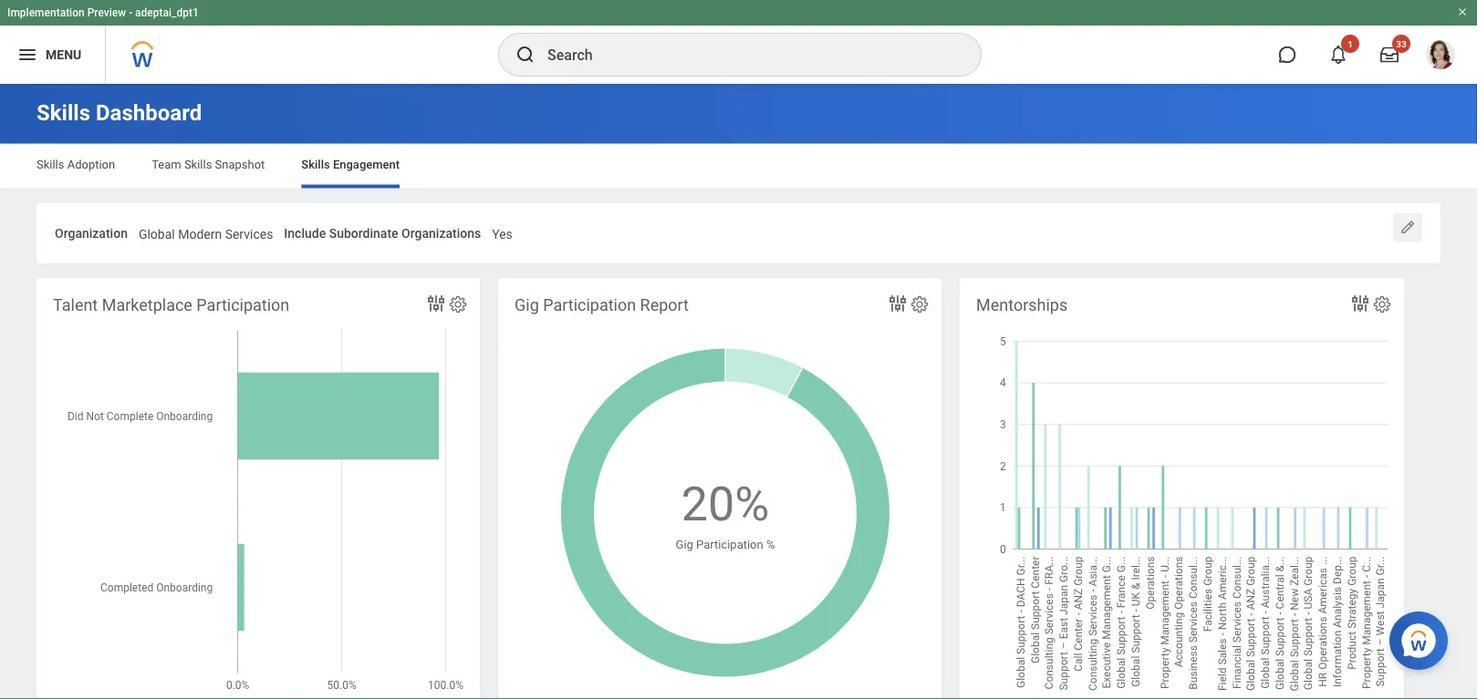 Task type: locate. For each thing, give the bounding box(es) containing it.
include subordinate organizations element
[[492, 215, 513, 248]]

adeptai_dpt1
[[135, 6, 199, 19]]

menu
[[46, 47, 81, 62]]

configure and view chart data image inside talent marketplace participation element
[[425, 293, 447, 315]]

gig down 20%
[[676, 538, 693, 552]]

organization element
[[139, 215, 273, 248]]

dashboard
[[96, 100, 202, 126]]

1 configure and view chart data image from the left
[[425, 293, 447, 315]]

1 horizontal spatial gig
[[676, 538, 693, 552]]

1 horizontal spatial configure and view chart data image
[[1350, 293, 1372, 315]]

skills up skills adoption
[[37, 100, 90, 126]]

configure and view chart data image
[[425, 293, 447, 315], [1350, 293, 1372, 315]]

preview
[[87, 6, 126, 19]]

skills engagement
[[301, 158, 400, 172]]

skills
[[37, 100, 90, 126], [37, 158, 64, 172], [184, 158, 212, 172], [301, 158, 330, 172]]

participation down the "20%" button
[[696, 538, 764, 552]]

engagement
[[333, 158, 400, 172]]

0 horizontal spatial gig
[[515, 296, 539, 315]]

participation inside 20% gig participation %
[[696, 538, 764, 552]]

configure and view chart data image for talent marketplace participation
[[425, 293, 447, 315]]

menu banner
[[0, 0, 1477, 84]]

yes
[[492, 227, 513, 242]]

configure gig participation report image
[[910, 295, 930, 315]]

2 configure and view chart data image from the left
[[1350, 293, 1372, 315]]

configure mentorships image
[[1372, 295, 1393, 315]]

gig
[[515, 296, 539, 315], [676, 538, 693, 552]]

talent
[[53, 296, 98, 315]]

configure and view chart data image left configure talent marketplace participation icon
[[425, 293, 447, 315]]

skills left adoption
[[37, 158, 64, 172]]

implementation
[[7, 6, 85, 19]]

skills right team
[[184, 158, 212, 172]]

skills dashboard
[[37, 100, 202, 126]]

skills for skills adoption
[[37, 158, 64, 172]]

configure and view chart data image
[[887, 293, 909, 315]]

modern
[[178, 227, 222, 242]]

participation left report
[[543, 296, 636, 315]]

1 vertical spatial gig
[[676, 538, 693, 552]]

0 horizontal spatial configure and view chart data image
[[425, 293, 447, 315]]

gig participation report
[[515, 296, 689, 315]]

tab list containing skills adoption
[[18, 145, 1459, 188]]

configure and view chart data image left configure mentorships image
[[1350, 293, 1372, 315]]

participation for talent
[[197, 296, 290, 315]]

participation
[[197, 296, 290, 315], [543, 296, 636, 315], [696, 538, 764, 552]]

participation down services
[[197, 296, 290, 315]]

implementation preview -   adeptai_dpt1
[[7, 6, 199, 19]]

profile logan mcneil image
[[1426, 40, 1456, 73]]

team
[[152, 158, 181, 172]]

edit image
[[1399, 219, 1417, 237]]

report
[[640, 296, 689, 315]]

search image
[[515, 44, 537, 66]]

0 horizontal spatial participation
[[197, 296, 290, 315]]

tab list inside 20% main content
[[18, 145, 1459, 188]]

global
[[139, 227, 175, 242]]

tab list
[[18, 145, 1459, 188]]

gig right configure talent marketplace participation icon
[[515, 296, 539, 315]]

2 horizontal spatial participation
[[696, 538, 764, 552]]

20% gig participation %
[[676, 477, 775, 552]]

subordinate
[[329, 226, 398, 241]]

skills left engagement
[[301, 158, 330, 172]]

skills adoption
[[37, 158, 115, 172]]

mentorships
[[976, 296, 1068, 315]]



Task type: describe. For each thing, give the bounding box(es) containing it.
1
[[1348, 38, 1353, 49]]

notifications large image
[[1330, 46, 1348, 64]]

1 horizontal spatial participation
[[543, 296, 636, 315]]

0 vertical spatial gig
[[515, 296, 539, 315]]

%
[[766, 538, 775, 552]]

include
[[284, 226, 326, 241]]

justify image
[[16, 44, 38, 66]]

gig participation report element
[[498, 279, 942, 700]]

skills for skills engagement
[[301, 158, 330, 172]]

configure and view chart data image for mentorships
[[1350, 293, 1372, 315]]

Global Modern Services text field
[[139, 216, 273, 247]]

talent marketplace participation
[[53, 296, 290, 315]]

33 button
[[1370, 35, 1411, 75]]

configure talent marketplace participation image
[[448, 295, 468, 315]]

services
[[225, 227, 273, 242]]

team skills snapshot
[[152, 158, 265, 172]]

snapshot
[[215, 158, 265, 172]]

organization
[[55, 226, 128, 241]]

marketplace
[[102, 296, 192, 315]]

-
[[129, 6, 132, 19]]

adoption
[[67, 158, 115, 172]]

33
[[1396, 38, 1407, 49]]

Yes text field
[[492, 216, 513, 247]]

organizations
[[402, 226, 481, 241]]

inbox large image
[[1381, 46, 1399, 64]]

gig inside 20% gig participation %
[[676, 538, 693, 552]]

global modern services
[[139, 227, 273, 242]]

mentorships element
[[960, 279, 1404, 700]]

menu button
[[0, 26, 105, 84]]

20%
[[681, 477, 769, 532]]

Search Workday  search field
[[548, 35, 944, 75]]

include subordinate organizations
[[284, 226, 481, 241]]

1 button
[[1319, 35, 1360, 75]]

talent marketplace participation element
[[37, 279, 480, 700]]

20% button
[[681, 473, 772, 537]]

close environment banner image
[[1457, 6, 1468, 17]]

skills for skills dashboard
[[37, 100, 90, 126]]

20% main content
[[0, 84, 1477, 700]]

participation for 20%
[[696, 538, 764, 552]]



Task type: vqa. For each thing, say whether or not it's contained in the screenshot.
first ACCOUNT from the left
no



